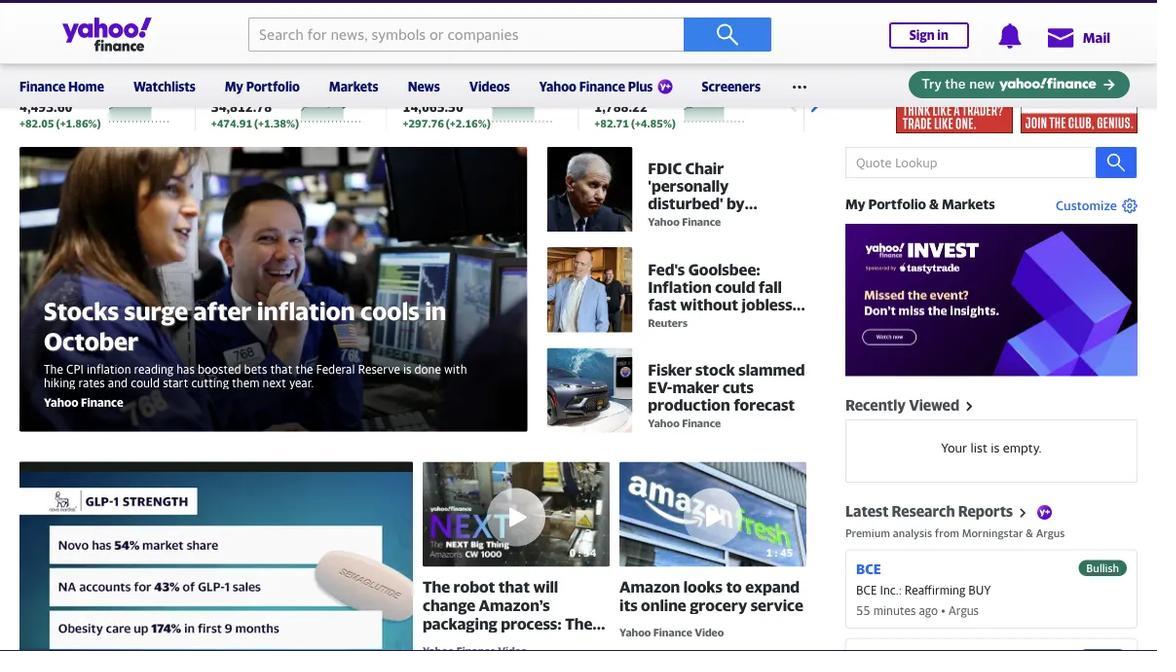 Task type: describe. For each thing, give the bounding box(es) containing it.
section containing recently viewed
[[846, 147, 1138, 652]]

nasdaq
[[403, 78, 447, 94]]

2 horizontal spatial the
[[565, 615, 593, 633]]

in inside "link"
[[938, 28, 949, 43]]

recently viewed
[[846, 397, 960, 414]]

news link
[[408, 66, 440, 103]]

1 vertical spatial in
[[1036, 56, 1046, 68]]

yahoo finance
[[648, 216, 721, 229]]

the
[[296, 362, 313, 376]]

next
[[263, 376, 286, 390]]

watchlists link
[[133, 66, 196, 103]]

yahoo finance premium logo image
[[658, 79, 673, 94]]

(+1.38%)
[[254, 117, 299, 130]]

your list is empty.
[[942, 441, 1042, 456]]

surge inside stocks surge after inflation cools in october the cpi inflation reading has boosted bets that the federal reserve is done with hiking rates and could start cutting them next year. yahoo finance
[[124, 297, 188, 326]]

45
[[781, 547, 794, 560]]

latest research reports link
[[846, 503, 1052, 522]]

empty.
[[1003, 441, 1042, 456]]

boosted
[[198, 362, 241, 376]]

argus inside the bce inc.: reaffirming buy 55 minutes ago • argus
[[949, 604, 979, 618]]

s&p 500 link
[[19, 78, 69, 94]]

(+1.86%)
[[56, 117, 101, 130]]

0
[[570, 547, 576, 560]]

my portfolio & markets
[[846, 196, 996, 212]]

amazon's
[[479, 596, 550, 615]]

1 horizontal spatial minutes
[[1097, 56, 1138, 68]]

is inside stocks surge after inflation cools in october the cpi inflation reading has boosted bets that the federal reserve is done with hiking rates and could start cutting them next year. yahoo finance
[[403, 362, 412, 376]]

u.s. markets close in 2 hours 1 minutes
[[943, 56, 1138, 68]]

sign in link
[[889, 22, 969, 49]]

reading
[[134, 362, 174, 376]]

mail link
[[1046, 19, 1111, 55]]

has
[[177, 362, 195, 376]]

grocery
[[690, 596, 748, 615]]

analysis
[[893, 527, 933, 540]]

ev-
[[648, 378, 673, 397]]

sign
[[910, 28, 935, 43]]

reports
[[959, 503, 1013, 521]]

mail
[[1083, 30, 1111, 46]]

+82.05
[[19, 117, 54, 130]]

2
[[1048, 56, 1054, 68]]

0 horizontal spatial inflation
[[87, 362, 131, 376]]

my for my portfolio
[[225, 79, 244, 94]]

looks
[[684, 578, 723, 596]]

the robot that will change amazon's packaging process: the cw 1000
[[423, 578, 593, 652]]

yahoo for yahoo finance
[[648, 216, 680, 229]]

1 horizontal spatial 1
[[1088, 56, 1095, 68]]

next image
[[801, 90, 830, 119]]

sign in
[[910, 28, 949, 43]]

your
[[942, 441, 968, 456]]

yahoo finance video
[[620, 627, 724, 639]]

fast
[[648, 295, 677, 314]]

0 horizontal spatial &
[[930, 196, 939, 212]]

nasdaq 14,065.50 +297.76 (+2.16%)
[[403, 78, 491, 130]]

fed's
[[648, 260, 685, 279]]

player iframe element
[[19, 462, 413, 652]]

55
[[857, 604, 871, 618]]

1 vertical spatial is
[[991, 441, 1000, 456]]

14,065.50
[[403, 100, 464, 115]]

30
[[240, 78, 255, 94]]

1 : 45
[[766, 547, 794, 560]]

premium analysis from morningstar & argus
[[846, 527, 1065, 540]]

change
[[423, 596, 476, 615]]

cpi
[[66, 362, 84, 376]]

close
[[1008, 56, 1034, 68]]

•
[[941, 604, 946, 618]]

federal
[[316, 362, 355, 376]]

advertisement region up yahoo finance plus
[[106, 0, 1051, 36]]

previous image
[[778, 90, 807, 119]]

fisker stock slammed ev-maker cuts production forecast yahoo finance
[[648, 361, 805, 430]]

videos link
[[469, 66, 510, 103]]

notifications image
[[998, 23, 1023, 49]]

home
[[68, 79, 104, 94]]

reaffirming
[[905, 584, 966, 598]]

maker
[[673, 378, 720, 397]]

screeners
[[702, 79, 761, 94]]

recently viewed link
[[846, 396, 979, 415]]

0 : 54
[[570, 547, 597, 560]]

fdic
[[648, 160, 682, 178]]

done
[[415, 362, 441, 376]]

without
[[680, 295, 739, 314]]

allegations
[[648, 230, 729, 248]]

to
[[726, 578, 742, 596]]

after
[[194, 297, 252, 326]]

advertisement region down u.s.
[[896, 75, 1013, 133]]

4,493.60
[[19, 100, 73, 115]]

34,812.78
[[211, 100, 272, 115]]

Quote Lookup text field
[[846, 147, 1138, 178]]

stock
[[696, 361, 735, 379]]

s&p 500 4,493.60 +82.05 (+1.86%)
[[19, 78, 101, 130]]

54
[[584, 547, 597, 560]]

inc.:
[[880, 584, 902, 598]]

fed's goolsbee: inflation could fall fast without jobless surge image
[[547, 248, 633, 333]]

morningstar
[[962, 527, 1024, 540]]

fdic chair 'personally disturbed' by harassment allegations
[[648, 160, 745, 248]]

dow 30 link
[[211, 78, 255, 94]]

fisker stock slammed ev-maker cuts production forecast image
[[547, 348, 633, 434]]

hiking
[[44, 376, 75, 390]]

finance home link
[[19, 66, 104, 103]]

my for my portfolio & markets
[[846, 196, 866, 212]]

hours
[[1057, 56, 1086, 68]]

video
[[695, 627, 724, 639]]

search image
[[716, 23, 740, 46]]

500
[[46, 78, 69, 94]]

fisker
[[648, 361, 692, 379]]

bets
[[244, 362, 267, 376]]

1 vertical spatial &
[[1026, 527, 1034, 540]]

1000
[[451, 633, 489, 652]]

dow 30 34,812.78 +474.91 (+1.38%)
[[211, 78, 299, 130]]

reserve
[[358, 362, 400, 376]]

yahoo inside stocks surge after inflation cools in october the cpi inflation reading has boosted bets that the federal reserve is done with hiking rates and could start cutting them next year. yahoo finance
[[44, 396, 78, 410]]

rates
[[78, 376, 105, 390]]

fdic chair 'personally disturbed' by harassment allegations image
[[547, 147, 633, 233]]

1 horizontal spatial the
[[423, 578, 450, 596]]



Task type: vqa. For each thing, say whether or not it's contained in the screenshot.


Task type: locate. For each thing, give the bounding box(es) containing it.
s&p
[[19, 78, 43, 94]]

in left 2
[[1036, 56, 1046, 68]]

slammed
[[739, 361, 805, 379]]

october
[[44, 327, 138, 356]]

argus right morningstar
[[1036, 527, 1065, 540]]

portfolio inside section
[[869, 196, 927, 212]]

that inside the robot that will change amazon's packaging process: the cw 1000
[[499, 578, 530, 596]]

1 horizontal spatial argus
[[1036, 527, 1065, 540]]

screeners link
[[702, 66, 761, 103]]

1 horizontal spatial portfolio
[[869, 196, 927, 212]]

its
[[620, 596, 638, 615]]

& right morningstar
[[1026, 527, 1034, 540]]

: for the robot that will change amazon's packaging process: the cw 1000
[[578, 547, 581, 560]]

yahoo finance plus link
[[539, 66, 673, 107]]

& down the quote lookup text field
[[930, 196, 939, 212]]

(+4.85%)
[[631, 117, 676, 130]]

the
[[44, 362, 63, 376], [423, 578, 450, 596], [565, 615, 593, 633]]

videos
[[469, 79, 510, 94]]

markets left "news"
[[329, 79, 379, 94]]

service
[[751, 596, 804, 615]]

with
[[444, 362, 467, 376]]

markets
[[329, 79, 379, 94], [942, 196, 996, 212]]

0 horizontal spatial in
[[425, 297, 446, 326]]

&
[[930, 196, 939, 212], [1026, 527, 1034, 540]]

section
[[846, 147, 1138, 652]]

watchlists
[[133, 79, 196, 94]]

harassment
[[648, 212, 735, 231]]

1 horizontal spatial inflation
[[257, 297, 355, 326]]

1 vertical spatial inflation
[[87, 362, 131, 376]]

1 : from the left
[[578, 547, 581, 560]]

: right 0
[[578, 547, 581, 560]]

that
[[270, 362, 293, 376], [499, 578, 530, 596]]

that left will
[[499, 578, 530, 596]]

yahoo down production
[[648, 417, 680, 430]]

latest research reports
[[846, 503, 1013, 521]]

1 horizontal spatial markets
[[942, 196, 996, 212]]

the left robot on the left of the page
[[423, 578, 450, 596]]

advertisement region down hours
[[1021, 75, 1138, 133]]

0 vertical spatial inflation
[[257, 297, 355, 326]]

0 vertical spatial is
[[403, 362, 412, 376]]

minutes down mail
[[1097, 56, 1138, 68]]

could inside fed's goolsbee: inflation could fall fast without jobless surge
[[715, 278, 756, 296]]

1 horizontal spatial is
[[991, 441, 1000, 456]]

u.s.
[[943, 56, 962, 68]]

bce for bce inc.: reaffirming buy 55 minutes ago • argus
[[857, 584, 877, 598]]

the right process:
[[565, 615, 593, 633]]

1 vertical spatial argus
[[949, 604, 979, 618]]

1 horizontal spatial in
[[938, 28, 949, 43]]

1 horizontal spatial my
[[846, 196, 866, 212]]

1 vertical spatial that
[[499, 578, 530, 596]]

bce up 55
[[857, 584, 877, 598]]

surge down inflation
[[648, 313, 689, 331]]

0 vertical spatial in
[[938, 28, 949, 43]]

0 vertical spatial bce
[[857, 561, 882, 577]]

finance home
[[19, 79, 104, 94]]

nasdaq link
[[403, 78, 447, 94]]

research
[[892, 503, 955, 521]]

stocks surge after inflation cools in october image
[[19, 147, 528, 432]]

buy
[[969, 584, 991, 598]]

expand
[[746, 578, 800, 596]]

2 vertical spatial in
[[425, 297, 446, 326]]

fed's goolsbee: inflation could fall fast without jobless surge
[[648, 260, 793, 331]]

inflation
[[257, 297, 355, 326], [87, 362, 131, 376]]

portfolio
[[246, 79, 300, 94], [869, 196, 927, 212]]

is right list
[[991, 441, 1000, 456]]

list
[[971, 441, 988, 456]]

stocks surge after inflation cools in october the cpi inflation reading has boosted bets that the federal reserve is done with hiking rates and could start cutting them next year. yahoo finance
[[44, 297, 467, 410]]

0 vertical spatial the
[[44, 362, 63, 376]]

1 horizontal spatial &
[[1026, 527, 1034, 540]]

0 vertical spatial &
[[930, 196, 939, 212]]

2 bce from the top
[[857, 584, 877, 598]]

'personally
[[648, 177, 729, 196]]

inflation down october
[[87, 362, 131, 376]]

in inside stocks surge after inflation cools in october the cpi inflation reading has boosted bets that the federal reserve is done with hiking rates and could start cutting them next year. yahoo finance
[[425, 297, 446, 326]]

robot
[[454, 578, 495, 596]]

that left the
[[270, 362, 293, 376]]

minutes inside the bce inc.: reaffirming buy 55 minutes ago • argus
[[874, 604, 916, 618]]

yahoo left 'russell'
[[539, 79, 577, 94]]

process:
[[501, 615, 562, 633]]

1 vertical spatial minutes
[[874, 604, 916, 618]]

0 horizontal spatial the
[[44, 362, 63, 376]]

0 horizontal spatial :
[[578, 547, 581, 560]]

0 horizontal spatial is
[[403, 362, 412, 376]]

jobless
[[742, 295, 793, 314]]

1 left 45
[[766, 547, 773, 560]]

cools
[[361, 297, 420, 326]]

0 horizontal spatial argus
[[949, 604, 979, 618]]

inflation
[[648, 278, 712, 296]]

could left fall
[[715, 278, 756, 296]]

advertisement region
[[106, 0, 1051, 36], [896, 75, 1013, 133], [1021, 75, 1138, 133]]

yahoo down 'its'
[[620, 627, 651, 639]]

1 bce from the top
[[857, 561, 882, 577]]

1 vertical spatial bce
[[857, 584, 877, 598]]

reuters
[[648, 317, 688, 329]]

is left done
[[403, 362, 412, 376]]

bullish
[[1087, 562, 1120, 575]]

1 vertical spatial portfolio
[[869, 196, 927, 212]]

try the new yahoo finance image
[[909, 71, 1130, 98]]

the left cpi
[[44, 362, 63, 376]]

yahoo down hiking
[[44, 396, 78, 410]]

Search for news, symbols or companies text field
[[248, 18, 684, 52]]

finance inside fisker stock slammed ev-maker cuts production forecast yahoo finance
[[682, 417, 721, 430]]

0 horizontal spatial minutes
[[874, 604, 916, 618]]

0 horizontal spatial could
[[131, 376, 160, 390]]

0 horizontal spatial 1
[[766, 547, 773, 560]]

fall
[[759, 278, 782, 296]]

in right cools
[[425, 297, 446, 326]]

amazon looks to expand its online grocery service image
[[620, 462, 807, 567]]

dow
[[211, 78, 237, 94]]

1 vertical spatial markets
[[942, 196, 996, 212]]

could right and
[[131, 376, 160, 390]]

portfolio for my portfolio & markets
[[869, 196, 927, 212]]

bce
[[857, 561, 882, 577], [857, 584, 877, 598]]

yahoo inside fisker stock slammed ev-maker cuts production forecast yahoo finance
[[648, 417, 680, 430]]

2 horizontal spatial in
[[1036, 56, 1046, 68]]

0 vertical spatial portfolio
[[246, 79, 300, 94]]

bce up inc.: at the bottom
[[857, 561, 882, 577]]

minutes down inc.: at the bottom
[[874, 604, 916, 618]]

packaging
[[423, 615, 498, 633]]

them
[[232, 376, 260, 390]]

portfolio for my portfolio
[[246, 79, 300, 94]]

russell 2000 link
[[595, 78, 669, 94]]

1 vertical spatial could
[[131, 376, 160, 390]]

customize button
[[1046, 198, 1138, 216]]

0 vertical spatial could
[[715, 278, 756, 296]]

inflation up the
[[257, 297, 355, 326]]

0 horizontal spatial my
[[225, 79, 244, 94]]

in right sign
[[938, 28, 949, 43]]

disturbed'
[[648, 195, 724, 213]]

0 vertical spatial minutes
[[1097, 56, 1138, 68]]

by
[[727, 195, 745, 213]]

news
[[408, 79, 440, 94]]

0 horizontal spatial markets
[[329, 79, 379, 94]]

markets down the quote lookup text field
[[942, 196, 996, 212]]

1 horizontal spatial could
[[715, 278, 756, 296]]

could inside stocks surge after inflation cools in october the cpi inflation reading has boosted bets that the federal reserve is done with hiking rates and could start cutting them next year. yahoo finance
[[131, 376, 160, 390]]

forecast
[[734, 396, 795, 414]]

2 : from the left
[[775, 547, 778, 560]]

1
[[1088, 56, 1095, 68], [766, 547, 773, 560]]

1 horizontal spatial surge
[[648, 313, 689, 331]]

amazon
[[620, 578, 680, 596]]

and
[[108, 376, 128, 390]]

0 horizontal spatial portfolio
[[246, 79, 300, 94]]

bce inside the bce inc.: reaffirming buy 55 minutes ago • argus
[[857, 584, 877, 598]]

ago
[[919, 604, 938, 618]]

finance inside stocks surge after inflation cools in october the cpi inflation reading has boosted bets that the federal reserve is done with hiking rates and could start cutting them next year. yahoo finance
[[81, 396, 123, 410]]

1,788.22
[[595, 100, 648, 115]]

: for amazon looks to expand its online grocery service
[[775, 547, 778, 560]]

1 vertical spatial 1
[[766, 547, 773, 560]]

viewed
[[909, 397, 960, 414]]

missed the event? image
[[846, 224, 1138, 377]]

surge inside fed's goolsbee: inflation could fall fast without jobless surge
[[648, 313, 689, 331]]

cw
[[423, 633, 448, 652]]

that inside stocks surge after inflation cools in october the cpi inflation reading has boosted bets that the federal reserve is done with hiking rates and could start cutting them next year. yahoo finance
[[270, 362, 293, 376]]

1 right hours
[[1088, 56, 1095, 68]]

yahoo down disturbed'
[[648, 216, 680, 229]]

0 vertical spatial argus
[[1036, 527, 1065, 540]]

0 horizontal spatial surge
[[124, 297, 188, 326]]

cuts
[[723, 378, 754, 397]]

argus right • at the bottom of page
[[949, 604, 979, 618]]

0 vertical spatial 1
[[1088, 56, 1095, 68]]

0 vertical spatial that
[[270, 362, 293, 376]]

: left 45
[[775, 547, 778, 560]]

yahoo for yahoo finance video
[[620, 627, 651, 639]]

2 vertical spatial the
[[565, 615, 593, 633]]

could
[[715, 278, 756, 296], [131, 376, 160, 390]]

yahoo for yahoo finance plus
[[539, 79, 577, 94]]

the inside stocks surge after inflation cools in october the cpi inflation reading has boosted bets that the federal reserve is done with hiking rates and could start cutting them next year. yahoo finance
[[44, 362, 63, 376]]

0 horizontal spatial that
[[270, 362, 293, 376]]

1 horizontal spatial that
[[499, 578, 530, 596]]

surge up reading on the bottom left
[[124, 297, 188, 326]]

my
[[225, 79, 244, 94], [846, 196, 866, 212]]

year.
[[289, 376, 314, 390]]

0 vertical spatial my
[[225, 79, 244, 94]]

0 vertical spatial markets
[[329, 79, 379, 94]]

1 horizontal spatial :
[[775, 547, 778, 560]]

search image
[[1107, 153, 1126, 172]]

russell 2000 1,788.22 +82.71 (+4.85%)
[[595, 78, 676, 130]]

1 vertical spatial my
[[846, 196, 866, 212]]

my portfolio
[[225, 79, 300, 94]]

cutting
[[191, 376, 229, 390]]

bce for bce
[[857, 561, 882, 577]]

yahoo
[[539, 79, 577, 94], [648, 216, 680, 229], [44, 396, 78, 410], [648, 417, 680, 430], [620, 627, 651, 639]]

1 vertical spatial the
[[423, 578, 450, 596]]

the robot that will change amazon's packaging process: the cw 1000 image
[[423, 462, 610, 567]]

production
[[648, 396, 731, 414]]



